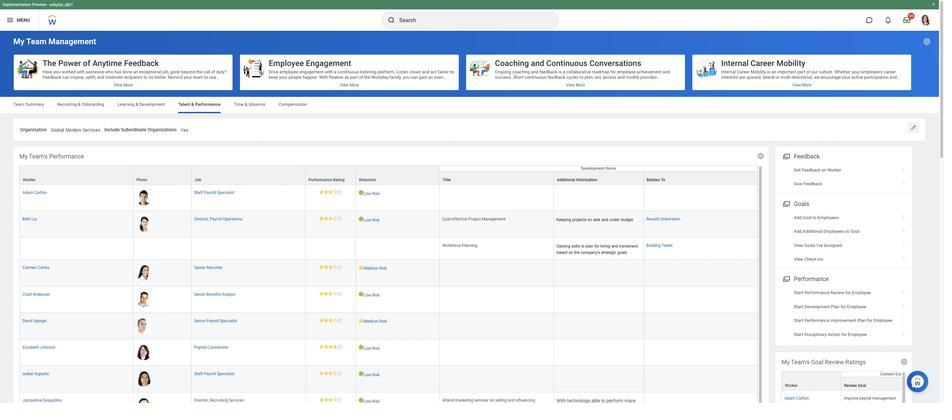 Task type: locate. For each thing, give the bounding box(es) containing it.
1 menu group image from the top
[[782, 151, 791, 161]]

menu banner
[[0, 0, 940, 31]]

chevron right image for view check-ins
[[900, 255, 909, 261]]

add up add additional employees to goal
[[794, 215, 802, 220]]

1 vertical spatial employees
[[824, 229, 845, 234]]

action
[[828, 332, 841, 337]]

chevron right image inside start development plan for employee link
[[900, 302, 909, 309]]

2 with from the left
[[325, 69, 333, 74]]

review
[[831, 291, 845, 296], [825, 359, 844, 366], [845, 384, 858, 388]]

chad anderson link
[[22, 291, 50, 297]]

move.
[[856, 85, 868, 91]]

performance down use
[[195, 102, 221, 107]]

plan
[[831, 304, 840, 309], [858, 318, 867, 323]]

can down worked
[[62, 75, 69, 80]]

0 horizontal spatial mobility
[[751, 69, 767, 74]]

drive employee engagement with a continuous listening platform. listen closer and act faster to keep your people happier. with peakon as part of the workday family, you can gain an even deeper understanding of your people and create action plans that improve engagement and bottom-line results.
[[269, 69, 454, 91]]

an inside internal career mobility is an important part of our culture. whether your employee's career interests are upward, lateral or multi-directional, we encourage your active participation and guidance. take the time to review their opportunity graphs, review open job requisitions and update their job interests to empower them and jump start their next move.
[[772, 69, 777, 74]]

0 vertical spatial mobility
[[777, 59, 806, 68]]

1 staff payroll specialist from the top
[[194, 190, 235, 195]]

ins
[[818, 257, 824, 262]]

medium risk for senior recruiter
[[364, 266, 387, 271]]

low for liu
[[364, 218, 371, 223]]

inspire,
[[71, 75, 84, 80]]

has
[[114, 69, 121, 74]]

cell
[[440, 185, 554, 211], [554, 185, 644, 211], [644, 185, 758, 211], [19, 238, 134, 260], [134, 238, 192, 260], [192, 238, 306, 260], [306, 238, 356, 260], [356, 238, 440, 260], [440, 260, 554, 287], [554, 260, 644, 287], [644, 260, 758, 287], [440, 287, 554, 313], [554, 287, 644, 313], [644, 287, 758, 313], [440, 313, 554, 340], [554, 313, 644, 340], [644, 313, 758, 340], [440, 340, 554, 366], [554, 340, 644, 366], [644, 340, 758, 366], [440, 366, 554, 393], [554, 366, 644, 393], [644, 366, 758, 393], [644, 393, 758, 403]]

goals
[[618, 250, 627, 255]]

1 horizontal spatial plan
[[858, 318, 867, 323]]

an down act
[[429, 75, 433, 80]]

3 low risk from the top
[[364, 293, 380, 298]]

3 & from the left
[[191, 102, 194, 107]]

0 vertical spatial plan
[[831, 304, 840, 309]]

movement
[[619, 244, 638, 249]]

0 horizontal spatial you
[[54, 69, 60, 74]]

2 vertical spatial menu group image
[[782, 274, 791, 283]]

plan
[[586, 244, 594, 249]]

career inside internal career mobility is an important part of our culture. whether your employee's career interests are upward, lateral or multi-directional, we encourage your active participation and guidance. take the time to review their opportunity graphs, review open job requisitions and update their job interests to empower them and jump start their next move.
[[737, 69, 750, 74]]

1 view from the top
[[794, 243, 804, 248]]

adam up the beth liu link
[[22, 190, 33, 195]]

senior recruiter
[[194, 266, 223, 270]]

bottom-
[[269, 85, 284, 91]]

continuous up correction at the top right of the page
[[525, 75, 547, 80]]

1 internal from the top
[[722, 59, 749, 68]]

1 horizontal spatial adam carlton link
[[785, 395, 810, 401]]

create
[[349, 80, 361, 85]]

3 low from the top
[[364, 293, 371, 298]]

1 senior from the top
[[194, 266, 206, 270]]

staff payroll specialist link down payroll coordinator
[[194, 370, 235, 377]]

worker button down my team's goal review ratings
[[782, 372, 841, 390]]

1 add from the top
[[794, 215, 802, 220]]

a up peakon
[[334, 69, 337, 74]]

career up the lateral
[[751, 59, 775, 68]]

0 vertical spatial specialist
[[217, 190, 235, 195]]

hiring
[[601, 244, 610, 249]]

services inside my team's performance element
[[229, 398, 244, 403]]

2 horizontal spatial worker
[[828, 168, 842, 173]]

1 list from the top
[[776, 163, 913, 191]]

payroll inside "director, payroll operations" link
[[210, 217, 222, 222]]

start for start development plan for employee
[[794, 304, 804, 309]]

director, inside "director, payroll operations" link
[[194, 217, 209, 222]]

risk for elizabeth johnson
[[372, 346, 380, 351]]

view goals i've assigned link
[[776, 239, 913, 252]]

chevron right image for add additional employees to goal
[[900, 227, 909, 233]]

0 vertical spatial director,
[[194, 217, 209, 222]]

feedback up exceptional
[[124, 59, 159, 68]]

0 horizontal spatial adam carlton
[[22, 190, 47, 195]]

- right evaluation
[[916, 372, 917, 377]]

the inside 'have you worked with someone who has done an exceptional job, gone beyond the call of duty? feedback can inspire, uplift, and motivate recipients to do better.  remind your team to use 'anytime' feedback to recognize others.'
[[196, 69, 202, 74]]

this worker has low retention risk. element for elizabeth johnson
[[359, 345, 437, 351]]

worker inside column header
[[785, 384, 798, 388]]

1 low risk from the top
[[364, 191, 380, 196]]

1 medium risk from the top
[[364, 266, 387, 271]]

2 director, from the top
[[194, 398, 209, 403]]

- right preview
[[47, 2, 49, 7]]

of inside 'have you worked with someone who has done an exceptional job, gone beyond the call of duty? feedback can inspire, uplift, and motivate recipients to do better.  remind your team to use 'anytime' feedback to recognize others.'
[[211, 69, 215, 74]]

performance inside tab list
[[195, 102, 221, 107]]

add additional employees to goal
[[794, 229, 860, 234]]

employee's photo (elizabeth johnson) image
[[136, 345, 152, 360]]

this worker has a medium retention risk - possible action needed. element for senior recruiter
[[359, 265, 437, 271]]

encourage
[[821, 75, 842, 80]]

employee up modify
[[617, 69, 636, 74]]

0 vertical spatial interests
[[722, 75, 738, 80]]

1 vertical spatial this worker has a medium retention risk - possible action needed. element
[[359, 318, 437, 324]]

carlton down worker column header
[[797, 396, 810, 401]]

orientation
[[661, 217, 681, 222]]

for up start development plan for employee link on the bottom right of page
[[846, 291, 851, 296]]

low risk for adam carlton
[[364, 191, 380, 196]]

1 meets expectations - performance in line with a solid team contributor. image from the top
[[320, 190, 342, 194]]

1 vertical spatial specialist
[[220, 319, 237, 323]]

on
[[822, 168, 827, 173], [588, 218, 592, 222], [569, 250, 573, 255], [490, 398, 494, 403]]

chevron right image
[[900, 165, 909, 172], [900, 227, 909, 233], [900, 255, 909, 261], [900, 316, 909, 323], [900, 330, 909, 337]]

2 a from the left
[[563, 69, 565, 74]]

view left check- in the right bottom of the page
[[794, 257, 804, 262]]

0 horizontal spatial engagement
[[300, 69, 324, 74]]

give
[[794, 181, 803, 187]]

goal up worker column header
[[812, 359, 824, 366]]

performance
[[195, 102, 221, 107], [49, 153, 84, 160], [309, 178, 332, 182], [794, 276, 829, 283], [805, 291, 830, 296], [805, 318, 830, 323]]

1 horizontal spatial -
[[916, 372, 917, 377]]

1 staff from the top
[[194, 190, 203, 195]]

my up worker column header
[[782, 359, 790, 366]]

2 can from the left
[[411, 75, 418, 80]]

0 horizontal spatial interests
[[722, 75, 738, 80]]

whether
[[835, 69, 851, 74]]

2 chevron right image from the top
[[900, 227, 909, 233]]

4 chevron right image from the top
[[900, 316, 909, 323]]

on up give feedback
[[822, 168, 827, 173]]

row containing carmen cortes
[[19, 260, 758, 287]]

menu group image
[[782, 151, 791, 161], [782, 199, 791, 208], [782, 274, 791, 283]]

goals up the add goal to employees
[[794, 200, 810, 207]]

your down beyond
[[184, 75, 192, 80]]

disciplinary
[[805, 332, 827, 337]]

5 this worker has low retention risk. element from the top
[[359, 371, 437, 378]]

0 horizontal spatial worker
[[23, 178, 36, 182]]

ongoing coaching and feedback is a collaborative roadmap for employee achievement and success.  short continuous feedback cycles to plan, act, access and modify provides acknowledgement, correction and positive outcomes.
[[495, 69, 670, 85]]

- inside popup button
[[916, 372, 917, 377]]

3 this worker has low retention risk. element from the top
[[359, 292, 437, 298]]

1 vertical spatial view
[[794, 257, 804, 262]]

1 this worker has low retention risk. image from the top
[[359, 217, 364, 222]]

2 vertical spatial goals
[[918, 372, 928, 377]]

5 chevron right image from the top
[[900, 302, 909, 309]]

employee inside 'link'
[[853, 291, 871, 296]]

0 vertical spatial services
[[83, 127, 100, 133]]

services for director, recruiting services
[[229, 398, 244, 403]]

and inside gaining skills to plan for hiring and movement based on the company's strategic goals
[[612, 244, 618, 249]]

1 horizontal spatial continuous
[[525, 75, 547, 80]]

feedback up get
[[794, 153, 820, 160]]

this worker has low retention risk. image for carlton
[[359, 190, 364, 195]]

1 employee from the left
[[280, 69, 299, 74]]

senior inside 'link'
[[194, 319, 206, 323]]

your up deeper
[[279, 75, 288, 80]]

development right learning
[[139, 102, 165, 107]]

start inside 'link'
[[794, 291, 804, 296]]

2 horizontal spatial an
[[772, 69, 777, 74]]

staff for carlton
[[194, 190, 203, 195]]

2 vertical spatial worker
[[785, 384, 798, 388]]

information
[[577, 178, 598, 182]]

chevron right image
[[900, 179, 909, 186], [900, 213, 909, 220], [900, 241, 909, 247], [900, 288, 909, 295], [900, 302, 909, 309]]

risk for beth liu
[[372, 218, 380, 223]]

1 medium risk link from the top
[[364, 265, 387, 271]]

1 horizontal spatial review
[[837, 80, 849, 85]]

1 horizontal spatial team's
[[791, 359, 810, 366]]

& for time
[[245, 102, 248, 107]]

team summary
[[13, 102, 44, 107]]

marketing
[[455, 398, 473, 403]]

employee for start disciplinary action for employee
[[848, 332, 867, 337]]

0 vertical spatial senior
[[194, 266, 206, 270]]

1 can from the left
[[62, 75, 69, 80]]

3 senior from the top
[[194, 319, 206, 323]]

1 vertical spatial medium risk link
[[364, 318, 387, 324]]

of left our
[[807, 69, 811, 74]]

employee for start performance review for employee
[[853, 291, 871, 296]]

0 vertical spatial adam
[[22, 190, 33, 195]]

2 & from the left
[[136, 102, 138, 107]]

can down closer
[[411, 75, 418, 80]]

for up access
[[611, 69, 616, 74]]

1 low risk link from the top
[[364, 190, 380, 196]]

2 list from the top
[[776, 211, 913, 266]]

4 & from the left
[[245, 102, 248, 107]]

employee's photo (beth liu) image
[[136, 217, 152, 232]]

senior left recruiter
[[194, 266, 206, 270]]

development
[[139, 102, 165, 107], [581, 166, 605, 171], [805, 304, 830, 309]]

1 vertical spatial senior
[[194, 292, 206, 297]]

row containing david spiegel
[[19, 313, 758, 340]]

team's down organization
[[29, 153, 48, 160]]

internal career mobility
[[722, 59, 806, 68]]

1 a from the left
[[334, 69, 337, 74]]

Yes text field
[[181, 123, 188, 135]]

tab list
[[7, 97, 933, 113]]

configure this page image
[[924, 38, 932, 46]]

lateral
[[763, 75, 775, 80]]

2 chevron right image from the top
[[900, 213, 909, 220]]

row containing chad anderson
[[19, 287, 758, 313]]

low risk link for johnson
[[364, 345, 380, 351]]

opportunity
[[797, 80, 820, 85]]

start for start disciplinary action for employee
[[794, 332, 804, 337]]

1 staff payroll specialist link from the top
[[194, 189, 235, 195]]

engagement up happier.
[[300, 69, 324, 74]]

1 & from the left
[[78, 102, 81, 107]]

0 horizontal spatial additional
[[557, 178, 576, 182]]

& down team
[[191, 102, 194, 107]]

career
[[884, 69, 896, 74]]

1 vertical spatial internal
[[722, 69, 736, 74]]

specialist down "analyst"
[[220, 319, 237, 323]]

employee
[[269, 59, 304, 68], [853, 291, 871, 296], [848, 304, 867, 309], [874, 318, 893, 323], [848, 332, 867, 337]]

services inside text box
[[83, 127, 100, 133]]

0 vertical spatial this worker has low retention risk. image
[[359, 190, 364, 195]]

2 meets expectations - performance in line with a solid team contributor. image from the top
[[320, 217, 342, 221]]

influencing
[[516, 398, 535, 403]]

director, for director, payroll operations
[[194, 217, 209, 222]]

roadmap
[[592, 69, 610, 74]]

0 horizontal spatial is
[[559, 69, 562, 74]]

my down menu dropdown button
[[13, 37, 25, 46]]

0 vertical spatial my
[[13, 37, 25, 46]]

1 horizontal spatial adam carlton
[[785, 396, 810, 401]]

4 low from the top
[[364, 346, 371, 351]]

employee's photo (david spiegel) image
[[136, 318, 152, 334]]

5 meets expectations - performance in line with a solid team contributor. image from the top
[[320, 318, 342, 322]]

goals
[[794, 200, 810, 207], [805, 243, 816, 248], [918, 372, 928, 377]]

1 vertical spatial mobility
[[751, 69, 767, 74]]

main content
[[0, 31, 945, 403]]

1 horizontal spatial carlton
[[797, 396, 810, 401]]

workforce planning
[[443, 243, 478, 248]]

chevron right image for add goal to employees
[[900, 213, 909, 220]]

3 chevron right image from the top
[[900, 255, 909, 261]]

chevron right image for give feedback
[[900, 179, 909, 186]]

1 horizontal spatial mobility
[[777, 59, 806, 68]]

chevron right image inside view check-ins link
[[900, 255, 909, 261]]

0 vertical spatial development
[[139, 102, 165, 107]]

1 this worker has a medium retention risk - possible action needed. element from the top
[[359, 265, 437, 271]]

engagement
[[306, 59, 351, 68]]

0 vertical spatial staff payroll specialist link
[[194, 189, 235, 195]]

chevron right image inside add additional employees to goal link
[[900, 227, 909, 233]]

performance down modern
[[49, 153, 84, 160]]

global
[[51, 127, 64, 133]]

4 meets expectations - performance in line with a solid team contributor. image from the top
[[320, 292, 342, 296]]

this worker has a medium retention risk - possible action needed. element for senior payroll specialist
[[359, 318, 437, 324]]

staff payroll specialist link up "director, payroll operations" link
[[194, 189, 235, 195]]

0 horizontal spatial continuous
[[338, 69, 359, 74]]

employee inside ongoing coaching and feedback is a collaborative roadmap for employee achievement and success.  short continuous feedback cycles to plan, act, access and modify provides acknowledgement, correction and positive outcomes.
[[617, 69, 636, 74]]

& right "time"
[[245, 102, 248, 107]]

review inside popup button
[[845, 384, 858, 388]]

1 horizontal spatial can
[[411, 75, 418, 80]]

2 this worker has a medium retention risk - possible action needed. element from the top
[[359, 318, 437, 324]]

1 vertical spatial plan
[[858, 318, 867, 323]]

part inside drive employee engagement with a continuous listening platform. listen closer and act faster to keep your people happier. with peakon as part of the workday family, you can gain an even deeper understanding of your people and create action plans that improve engagement and bottom-line results.
[[350, 75, 358, 80]]

2 this worker has low retention risk. image from the top
[[359, 292, 364, 297]]

senior up "payroll coordinator" link at the bottom of page
[[194, 319, 206, 323]]

is
[[559, 69, 562, 74], [768, 69, 771, 74]]

1 vertical spatial add
[[794, 229, 802, 234]]

0 vertical spatial list
[[776, 163, 913, 191]]

elizabeth johnson
[[22, 345, 55, 350]]

0 horizontal spatial employee
[[280, 69, 299, 74]]

the inside gaining skills to plan for hiring and movement based on the company's strategic goals
[[574, 250, 580, 255]]

2 this worker has low retention risk. image from the top
[[359, 371, 364, 376]]

2 low from the top
[[364, 218, 371, 223]]

2 vertical spatial senior
[[194, 319, 206, 323]]

2 employee from the left
[[617, 69, 636, 74]]

adam carlton link inside my team's goal review ratings element
[[785, 395, 810, 401]]

1 vertical spatial services
[[229, 398, 244, 403]]

faster
[[438, 69, 449, 74]]

internal up are
[[722, 59, 749, 68]]

performance rating button
[[306, 166, 356, 184]]

low risk for isabel arguello
[[364, 373, 380, 377]]

retention
[[359, 178, 376, 182]]

you inside drive employee engagement with a continuous listening platform. listen closer and act faster to keep your people happier. with peakon as part of the workday family, you can gain an even deeper understanding of your people and create action plans that improve engagement and bottom-line results.
[[403, 75, 410, 80]]

risk for adam carlton
[[372, 191, 380, 196]]

view up view check-ins
[[794, 243, 804, 248]]

list containing start performance review for employee
[[776, 286, 913, 342]]

the power of anytime feedback
[[43, 59, 159, 68]]

payroll left operations
[[210, 217, 222, 222]]

senior for senior payroll specialist
[[194, 319, 206, 323]]

chevron right image inside give feedback "link"
[[900, 179, 909, 186]]

0 horizontal spatial people
[[289, 75, 302, 80]]

benefits
[[207, 292, 221, 297]]

mobility for internal career mobility
[[777, 59, 806, 68]]

specialist inside 'link'
[[220, 319, 237, 323]]

1 horizontal spatial worker
[[785, 384, 798, 388]]

for right action
[[842, 332, 847, 337]]

1 low from the top
[[364, 191, 371, 196]]

adam carlton link up the beth liu link
[[22, 189, 47, 195]]

payroll up "director, payroll operations" link
[[204, 190, 216, 195]]

1 this worker has low retention risk. image from the top
[[359, 190, 364, 195]]

management
[[873, 396, 896, 401]]

start performance review for employee
[[794, 291, 871, 296]]

row
[[19, 166, 758, 185], [19, 171, 758, 185], [19, 185, 758, 211], [19, 211, 758, 238], [19, 238, 758, 260], [19, 260, 758, 287], [19, 287, 758, 313], [19, 313, 758, 340], [19, 340, 758, 366], [19, 366, 758, 393], [782, 371, 945, 391], [782, 391, 945, 403], [19, 393, 758, 403]]

3 list from the top
[[776, 286, 913, 342]]

row containing workforce planning
[[19, 238, 758, 260]]

chevron right image inside add goal to employees link
[[900, 213, 909, 220]]

1 vertical spatial this worker has low retention risk. image
[[359, 371, 364, 376]]

1 vertical spatial worker button
[[782, 372, 841, 390]]

specialist up director, recruiting services link in the bottom of the page
[[217, 372, 235, 377]]

staff payroll specialist
[[194, 190, 235, 195], [194, 372, 235, 377]]

part inside internal career mobility is an important part of our culture. whether your employee's career interests are upward, lateral or multi-directional, we encourage your active participation and guidance. take the time to review their opportunity graphs, review open job requisitions and update their job interests to empower them and jump start their next move.
[[798, 69, 806, 74]]

employee up understanding
[[280, 69, 299, 74]]

recruiting inside director, recruiting services link
[[210, 398, 228, 403]]

1 chevron right image from the top
[[900, 165, 909, 172]]

development down start performance review for employee
[[805, 304, 830, 309]]

chevron right image for start performance review for employee
[[900, 288, 909, 295]]

staff payroll specialist link
[[194, 189, 235, 195], [194, 370, 235, 377]]

their down multi-
[[787, 80, 796, 85]]

3 menu group image from the top
[[782, 274, 791, 283]]

2 medium risk from the top
[[364, 319, 387, 324]]

2 senior from the top
[[194, 292, 206, 297]]

strategic
[[601, 250, 617, 255]]

for right improvement
[[868, 318, 873, 323]]

- for preview
[[47, 2, 49, 7]]

worker button inside column header
[[782, 372, 841, 390]]

job,
[[162, 69, 169, 74]]

0 vertical spatial medium risk
[[364, 266, 387, 271]]

'anytime'
[[43, 80, 59, 85]]

1 vertical spatial development
[[581, 166, 605, 171]]

this worker has low retention risk. image
[[359, 190, 364, 195], [359, 371, 364, 376]]

0 vertical spatial add
[[794, 215, 802, 220]]

close environment banner image
[[932, 2, 936, 6]]

the down upward,
[[752, 80, 758, 85]]

1 vertical spatial adam carlton link
[[785, 395, 810, 401]]

chevron right image for view goals i've assigned
[[900, 241, 909, 247]]

33 button
[[900, 13, 915, 27]]

0 vertical spatial view
[[794, 243, 804, 248]]

list containing get feedback on worker
[[776, 163, 913, 191]]

this worker has low retention risk. image for arguello
[[359, 371, 364, 376]]

carmen cortes
[[22, 266, 49, 270]]

1 horizontal spatial recruiting
[[210, 398, 228, 403]]

correction
[[533, 80, 552, 85]]

review down or
[[774, 80, 786, 85]]

internal inside internal career mobility is an important part of our culture. whether your employee's career interests are upward, lateral or multi-directional, we encourage your active participation and guidance. take the time to review their opportunity graphs, review open job requisitions and update their job interests to empower them and jump start their next move.
[[722, 69, 736, 74]]

additional inside list
[[803, 229, 823, 234]]

review goal
[[845, 384, 867, 388]]

a down continuous
[[563, 69, 565, 74]]

specialist up "director, payroll operations" link
[[217, 190, 235, 195]]

2 start from the top
[[794, 304, 804, 309]]

under
[[610, 218, 620, 222]]

0 horizontal spatial career
[[737, 69, 750, 74]]

1 this worker has low retention risk. element from the top
[[359, 190, 437, 196]]

this worker has low retention risk. image for director, payroll operations
[[359, 217, 364, 222]]

goals left i've
[[805, 243, 816, 248]]

mobility inside internal career mobility is an important part of our culture. whether your employee's career interests are upward, lateral or multi-directional, we encourage your active participation and guidance. take the time to review their opportunity graphs, review open job requisitions and update their job interests to empower them and jump start their next move.
[[751, 69, 767, 74]]

employee for start development plan for employee
[[848, 304, 867, 309]]

my for my team management
[[13, 37, 25, 46]]

2 low risk from the top
[[364, 218, 380, 223]]

review inside 'link'
[[831, 291, 845, 296]]

goals inside popup button
[[918, 372, 928, 377]]

staff down payroll coordinator
[[194, 372, 203, 377]]

update
[[722, 85, 735, 91]]

carlton up liu
[[34, 190, 47, 195]]

2 add from the top
[[794, 229, 802, 234]]

adam carlton link down worker column header
[[785, 395, 810, 401]]

recruiting
[[57, 102, 77, 107], [210, 398, 228, 403]]

chevron right image for start disciplinary action for employee
[[900, 330, 909, 337]]

development up additional information popup button
[[581, 166, 605, 171]]

this worker has a medium retention risk - possible action needed. image for senior recruiter
[[359, 265, 364, 270]]

1 horizontal spatial development
[[581, 166, 605, 171]]

team's
[[29, 153, 48, 160], [791, 359, 810, 366]]

director,
[[194, 217, 209, 222], [194, 398, 209, 403]]

2 staff payroll specialist from the top
[[194, 372, 235, 377]]

1 with from the left
[[77, 69, 85, 74]]

task
[[594, 218, 601, 222]]

1 horizontal spatial interests
[[754, 85, 771, 91]]

part up directional,
[[798, 69, 806, 74]]

5 chevron right image from the top
[[900, 330, 909, 337]]

interests down time
[[754, 85, 771, 91]]

family,
[[389, 75, 402, 80]]

0 horizontal spatial -
[[47, 2, 49, 7]]

your down the whether
[[843, 75, 851, 80]]

my down organization
[[19, 153, 28, 160]]

continuous up the as on the top left of page
[[338, 69, 359, 74]]

5 low risk link from the top
[[364, 371, 380, 377]]

meets expectations - performance in line with a solid team contributor. image for arguello
[[320, 371, 342, 375]]

relates
[[647, 178, 660, 182]]

4 start from the top
[[794, 332, 804, 337]]

4 chevron right image from the top
[[900, 288, 909, 295]]

0 horizontal spatial adam
[[22, 190, 33, 195]]

2 medium from the top
[[364, 319, 379, 324]]

the inside internal career mobility is an important part of our culture. whether your employee's career interests are upward, lateral or multi-directional, we encourage your active participation and guidance. take the time to review their opportunity graphs, review open job requisitions and update their job interests to empower them and jump start their next move.
[[752, 80, 758, 85]]

adam down worker column header
[[785, 396, 796, 401]]

chevron right image inside start performance review for employee 'link'
[[900, 288, 909, 295]]

4 low risk from the top
[[364, 346, 380, 351]]

directional,
[[792, 75, 813, 80]]

0 vertical spatial medium
[[364, 266, 379, 271]]

people down peakon
[[327, 80, 340, 85]]

with up inspire,
[[77, 69, 85, 74]]

6 meets expectations - performance in line with a solid team contributor. image from the top
[[320, 371, 342, 375]]

payroll for isabel arguello
[[204, 372, 216, 377]]

3 this worker has low retention risk. image from the top
[[359, 345, 364, 350]]

their down take
[[736, 85, 745, 91]]

chevron right image inside the 'start performance improvement plan for employee' link
[[900, 316, 909, 323]]

payroll inside "payroll coordinator" link
[[194, 345, 206, 350]]

1 horizontal spatial you
[[403, 75, 410, 80]]

an up recipients
[[133, 69, 138, 74]]

1 horizontal spatial their
[[787, 80, 796, 85]]

1 vertical spatial talent
[[662, 243, 673, 248]]

0 horizontal spatial team
[[13, 102, 24, 107]]

rating
[[333, 178, 345, 182]]

0 vertical spatial additional
[[557, 178, 576, 182]]

performance left "rating"
[[309, 178, 332, 182]]

career for internal career mobility
[[751, 59, 775, 68]]

payroll up "payroll coordinator" link at the bottom of page
[[207, 319, 219, 323]]

start for start performance review for employee
[[794, 291, 804, 296]]

jacqueline desjardins
[[22, 398, 62, 403]]

low for anderson
[[364, 293, 371, 298]]

exceptional
[[139, 69, 161, 74]]

to inside ongoing coaching and feedback is a collaborative roadmap for employee achievement and success.  short continuous feedback cycles to plan, act, access and modify provides acknowledgement, correction and positive outcomes.
[[580, 75, 584, 80]]

2 this worker has low retention risk. element from the top
[[359, 217, 437, 223]]

coaching
[[495, 59, 529, 68]]

with inside 'have you worked with someone who has done an exceptional job, gone beyond the call of duty? feedback can inspire, uplift, and motivate recipients to do better.  remind your team to use 'anytime' feedback to recognize others.'
[[77, 69, 85, 74]]

staff payroll specialist link for arguello
[[194, 370, 235, 377]]

3 start from the top
[[794, 318, 804, 323]]

this worker has low retention risk. image
[[359, 217, 364, 222], [359, 292, 364, 297], [359, 345, 364, 350], [359, 398, 364, 403]]

building
[[647, 243, 661, 248]]

0 horizontal spatial carlton
[[34, 190, 47, 195]]

0 vertical spatial medium risk link
[[364, 265, 387, 271]]

payroll inside senior payroll specialist 'link'
[[207, 319, 219, 323]]

1 vertical spatial menu group image
[[782, 199, 791, 208]]

3 meets expectations - performance in line with a solid team contributor. image from the top
[[320, 265, 342, 269]]

improvement
[[831, 318, 857, 323]]

is up the lateral
[[768, 69, 771, 74]]

my for my team's goal review ratings
[[782, 359, 790, 366]]

search image
[[387, 16, 396, 24]]

even
[[434, 75, 444, 80]]

listening
[[360, 69, 377, 74]]

chevron right image inside start disciplinary action for employee link
[[900, 330, 909, 337]]

keeping projects on task and under budget
[[557, 218, 634, 222]]

0 vertical spatial team
[[26, 37, 47, 46]]

0 horizontal spatial talent
[[178, 102, 190, 107]]

this worker has a medium retention risk - possible action needed. image
[[359, 265, 364, 270], [359, 318, 364, 323]]

configure my team's goal review ratings image
[[901, 358, 908, 366]]

adam carlton link
[[22, 189, 47, 195], [785, 395, 810, 401]]

performance down check- in the right bottom of the page
[[794, 276, 829, 283]]

4 low risk link from the top
[[364, 345, 380, 351]]

view check-ins link
[[776, 252, 913, 266]]

0 horizontal spatial services
[[83, 127, 100, 133]]

row containing elizabeth johnson
[[19, 340, 758, 366]]

0 vertical spatial worker
[[828, 168, 842, 173]]

additional left information
[[557, 178, 576, 182]]

modern
[[65, 127, 82, 133]]

0 horizontal spatial can
[[62, 75, 69, 80]]

payroll left coordinator
[[194, 345, 206, 350]]

5 low risk from the top
[[364, 373, 380, 377]]

you inside 'have you worked with someone who has done an exceptional job, gone beyond the call of duty? feedback can inspire, uplift, and motivate recipients to do better.  remind your team to use 'anytime' feedback to recognize others.'
[[54, 69, 60, 74]]

2 medium risk link from the top
[[364, 318, 387, 324]]

medium for senior recruiter
[[364, 266, 379, 271]]

on down the skills
[[569, 250, 573, 255]]

continuous inside ongoing coaching and feedback is a collaborative roadmap for employee achievement and success.  short continuous feedback cycles to plan, act, access and modify provides acknowledgement, correction and positive outcomes.
[[525, 75, 547, 80]]

1 vertical spatial adam
[[785, 396, 796, 401]]

take
[[742, 80, 751, 85]]

& for recruiting
[[78, 102, 81, 107]]

2 view from the top
[[794, 257, 804, 262]]

people up understanding
[[289, 75, 302, 80]]

of
[[83, 59, 91, 68], [211, 69, 215, 74], [807, 69, 811, 74], [359, 75, 363, 80], [312, 80, 316, 85]]

multi-
[[781, 75, 792, 80]]

chevron right image inside view goals i've assigned link
[[900, 241, 909, 247]]

5 low from the top
[[364, 373, 371, 377]]

goals inside list
[[805, 243, 816, 248]]

internal up guidance.
[[722, 69, 736, 74]]

1 vertical spatial worker
[[23, 178, 36, 182]]

1 is from the left
[[559, 69, 562, 74]]

feedback right get
[[802, 168, 821, 173]]

continuous inside drive employee engagement with a continuous listening platform. listen closer and act faster to keep your people happier. with peakon as part of the workday family, you can gain an even deeper understanding of your people and create action plans that improve engagement and bottom-line results.
[[338, 69, 359, 74]]

1 horizontal spatial is
[[768, 69, 771, 74]]

1 horizontal spatial worker button
[[782, 372, 841, 390]]

3 chevron right image from the top
[[900, 241, 909, 247]]

that
[[387, 80, 395, 85]]

employees inside add goal to employees link
[[818, 215, 839, 220]]

payroll for david spiegel
[[207, 319, 219, 323]]

1 horizontal spatial career
[[751, 59, 775, 68]]

2 this worker has a medium retention risk - possible action needed. image from the top
[[359, 318, 364, 323]]

adam inside my team's performance element
[[22, 190, 33, 195]]

isabel arguello
[[22, 372, 49, 377]]

1 director, from the top
[[194, 217, 209, 222]]

2 menu group image from the top
[[782, 199, 791, 208]]

1 vertical spatial career
[[737, 69, 750, 74]]

1 vertical spatial additional
[[803, 229, 823, 234]]

row containing development items
[[19, 166, 758, 185]]

meets expectations - performance in line with a solid team contributor. image
[[320, 190, 342, 194], [320, 217, 342, 221], [320, 265, 342, 269], [320, 292, 342, 296], [320, 318, 342, 322], [320, 371, 342, 375], [320, 398, 342, 402]]

mobility up upward,
[[751, 69, 767, 74]]

1 vertical spatial people
[[327, 80, 340, 85]]

team
[[26, 37, 47, 46], [13, 102, 24, 107]]

chevron right image inside get feedback on worker link
[[900, 165, 909, 172]]

2 is from the left
[[768, 69, 771, 74]]

- inside menu banner
[[47, 2, 49, 7]]

additional down the add goal to employees
[[803, 229, 823, 234]]

row containing beth liu
[[19, 211, 758, 238]]

1 vertical spatial management
[[482, 217, 506, 222]]

1 this worker has a medium retention risk - possible action needed. image from the top
[[359, 265, 364, 270]]

list
[[776, 163, 913, 191], [776, 211, 913, 266], [776, 286, 913, 342]]

feedback inside get feedback on worker link
[[802, 168, 821, 173]]

start disciplinary action for employee
[[794, 332, 867, 337]]

staff payroll specialist inside row
[[194, 372, 235, 377]]

employees up add additional employees to goal
[[818, 215, 839, 220]]

the up action in the top of the page
[[364, 75, 371, 80]]

goal up add additional employees to goal
[[803, 215, 812, 220]]

risk for carmen cortes
[[380, 266, 387, 271]]

0 horizontal spatial management
[[49, 37, 96, 46]]

profile logan mcneil image
[[921, 15, 932, 27]]

elizabeth
[[22, 345, 39, 350]]

1 horizontal spatial people
[[327, 80, 340, 85]]

4 this worker has low retention risk. element from the top
[[359, 345, 437, 351]]

1 medium from the top
[[364, 266, 379, 271]]

with inside drive employee engagement with a continuous listening platform. listen closer and act faster to keep your people happier. with peakon as part of the workday family, you can gain an even deeper understanding of your people and create action plans that improve engagement and bottom-line results.
[[325, 69, 333, 74]]

engagement down gain
[[413, 80, 437, 85]]

review up start development plan for employee link on the bottom right of page
[[831, 291, 845, 296]]

2 internal from the top
[[722, 69, 736, 74]]

feedback right give
[[804, 181, 823, 187]]

& right learning
[[136, 102, 138, 107]]

0 vertical spatial carlton
[[34, 190, 47, 195]]

building talent
[[647, 243, 673, 248]]

2 staff from the top
[[194, 372, 203, 377]]

2 staff payroll specialist link from the top
[[194, 370, 235, 377]]

start
[[794, 291, 804, 296], [794, 304, 804, 309], [794, 318, 804, 323], [794, 332, 804, 337]]

payroll coordinator
[[194, 345, 229, 350]]

1 start from the top
[[794, 291, 804, 296]]

employee's photo (adam carlton) image
[[136, 190, 152, 205]]

this worker has a medium retention risk - possible action needed. element
[[359, 265, 437, 271], [359, 318, 437, 324]]

interests up guidance.
[[722, 75, 738, 80]]

director, inside director, recruiting services link
[[194, 398, 209, 403]]

this worker has low retention risk. element
[[359, 190, 437, 196], [359, 217, 437, 223], [359, 292, 437, 298], [359, 345, 437, 351], [359, 371, 437, 378], [359, 398, 437, 403]]

0 horizontal spatial their
[[736, 85, 745, 91]]

your down with
[[317, 80, 326, 85]]

payroll down payroll coordinator
[[204, 372, 216, 377]]

2 low risk link from the top
[[364, 217, 380, 223]]

0 vertical spatial job
[[861, 80, 868, 85]]

for inside ongoing coaching and feedback is a collaborative roadmap for employee achievement and success.  short continuous feedback cycles to plan, act, access and modify provides acknowledgement, correction and positive outcomes.
[[611, 69, 616, 74]]

1 chevron right image from the top
[[900, 179, 909, 186]]

list containing add goal to employees
[[776, 211, 913, 266]]

an inside drive employee engagement with a continuous listening platform. listen closer and act faster to keep your people happier. with peakon as part of the workday family, you can gain an even deeper understanding of your people and create action plans that improve engagement and bottom-line results.
[[429, 75, 433, 80]]

main content containing my team management
[[0, 31, 945, 403]]

part up create
[[350, 75, 358, 80]]

risk for isabel arguello
[[372, 373, 380, 377]]

development items
[[581, 166, 616, 171]]

3 low risk link from the top
[[364, 292, 380, 298]]

0 vertical spatial internal
[[722, 59, 749, 68]]

director, for director, recruiting services
[[194, 398, 209, 403]]



Task type: vqa. For each thing, say whether or not it's contained in the screenshot.
Liu,
no



Task type: describe. For each thing, give the bounding box(es) containing it.
this worker has a medium retention risk - possible action needed. image for senior payroll specialist
[[359, 318, 364, 323]]

an inside 'have you worked with someone who has done an exceptional job, gone beyond the call of duty? feedback can inspire, uplift, and motivate recipients to do better.  remind your team to use 'anytime' feedback to recognize others.'
[[133, 69, 138, 74]]

a inside ongoing coaching and feedback is a collaborative roadmap for employee achievement and success.  short continuous feedback cycles to plan, act, access and modify provides acknowledgement, correction and positive outcomes.
[[563, 69, 565, 74]]

company's
[[581, 250, 600, 255]]

improve payroll management element
[[844, 395, 896, 401]]

on left selling
[[490, 398, 494, 403]]

add goal to employees
[[794, 215, 839, 220]]

low risk link for carlton
[[364, 190, 380, 196]]

results orientation link
[[647, 216, 681, 222]]

senior for senior recruiter
[[194, 266, 206, 270]]

employee's photo (isabel arguello) image
[[136, 371, 152, 387]]

internal for internal career mobility is an important part of our culture. whether your employee's career interests are upward, lateral or multi-directional, we encourage your active participation and guidance. take the time to review their opportunity graphs, review open job requisitions and update their job interests to empower them and jump start their next move.
[[722, 69, 736, 74]]

coaching
[[513, 69, 530, 74]]

jump
[[816, 85, 825, 91]]

we
[[814, 75, 820, 80]]

2 review from the left
[[837, 80, 849, 85]]

low risk link for liu
[[364, 217, 380, 223]]

modify
[[626, 75, 640, 80]]

additional inside popup button
[[557, 178, 576, 182]]

- for evaluation
[[916, 372, 917, 377]]

photo
[[137, 178, 147, 182]]

can inside 'have you worked with someone who has done an exceptional job, gone beyond the call of duty? feedback can inspire, uplift, and motivate recipients to do better.  remind your team to use 'anytime' feedback to recognize others.'
[[62, 75, 69, 80]]

menu button
[[0, 9, 39, 31]]

management inside my team's performance element
[[482, 217, 506, 222]]

development inside popup button
[[581, 166, 605, 171]]

low risk for chad anderson
[[364, 293, 380, 298]]

worker column header
[[782, 371, 842, 391]]

feedback up correction at the top right of the page
[[540, 69, 558, 74]]

retention button
[[356, 166, 440, 184]]

drive
[[269, 69, 279, 74]]

talent inside tab list
[[178, 102, 190, 107]]

chevron right image for start performance improvement plan for employee
[[900, 316, 909, 323]]

anderson
[[33, 292, 50, 297]]

include subordinate organizations element
[[181, 123, 188, 135]]

organization element
[[51, 123, 100, 135]]

goal inside add goal to employees link
[[803, 215, 812, 220]]

staff for arguello
[[194, 372, 203, 377]]

to inside drive employee engagement with a continuous listening platform. listen closer and act faster to keep your people happier. with peakon as part of the workday family, you can gain an even deeper understanding of your people and create action plans that improve engagement and bottom-line results.
[[450, 69, 454, 74]]

meets expectations - performance in line with a solid team contributor. image for spiegel
[[320, 318, 342, 322]]

notifications large image
[[885, 17, 892, 23]]

director, recruiting services
[[194, 398, 244, 403]]

compensation
[[279, 102, 307, 107]]

is inside internal career mobility is an important part of our culture. whether your employee's career interests are upward, lateral or multi-directional, we encourage your active participation and guidance. take the time to review their opportunity graphs, review open job requisitions and update their job interests to empower them and jump start their next move.
[[768, 69, 771, 74]]

others.
[[105, 80, 119, 85]]

gone
[[170, 69, 180, 74]]

2 horizontal spatial job
[[861, 80, 868, 85]]

1 horizontal spatial engagement
[[413, 80, 437, 85]]

of up someone
[[83, 59, 91, 68]]

performance inside popup button
[[309, 178, 332, 182]]

to
[[661, 178, 666, 182]]

attend
[[443, 398, 455, 403]]

low for arguello
[[364, 373, 371, 377]]

a inside drive employee engagement with a continuous listening platform. listen closer and act faster to keep your people happier. with peakon as part of the workday family, you can gain an even deeper understanding of your people and create action plans that improve engagement and bottom-line results.
[[334, 69, 337, 74]]

workforce
[[443, 243, 461, 248]]

career for internal career mobility is an important part of our culture. whether your employee's career interests are upward, lateral or multi-directional, we encourage your active participation and guidance. take the time to review their opportunity graphs, review open job requisitions and update their job interests to empower them and jump start their next move.
[[737, 69, 750, 74]]

our
[[812, 69, 818, 74]]

7 meets expectations - performance in line with a solid team contributor. image from the top
[[320, 398, 342, 402]]

uplift,
[[85, 75, 96, 80]]

adam inside my team's goal review ratings element
[[785, 396, 796, 401]]

meets expectations - performance in line with a solid team contributor. image for liu
[[320, 217, 342, 221]]

include subordinate organizations
[[104, 127, 177, 132]]

desjardins
[[43, 398, 62, 403]]

start performance improvement plan for employee
[[794, 318, 893, 323]]

important
[[778, 69, 797, 74]]

employee's photo (chad anderson) image
[[136, 292, 152, 307]]

requisitions
[[869, 80, 893, 85]]

listen
[[397, 69, 408, 74]]

employee's
[[862, 69, 883, 74]]

talent inside "link"
[[662, 243, 673, 248]]

payroll for beth liu
[[210, 217, 222, 222]]

medium risk link for senior recruiter
[[364, 265, 387, 271]]

act,
[[595, 75, 602, 80]]

worker inside my team's performance element
[[23, 178, 36, 182]]

start for start performance improvement plan for employee
[[794, 318, 804, 323]]

employees inside add additional employees to goal link
[[824, 229, 845, 234]]

remind
[[168, 75, 183, 80]]

summary
[[25, 102, 44, 107]]

justify image
[[6, 16, 14, 24]]

4 this worker has low retention risk. image from the top
[[359, 398, 364, 403]]

is inside ongoing coaching and feedback is a collaborative roadmap for employee achievement and success.  short continuous feedback cycles to plan, act, access and modify provides acknowledgement, correction and positive outcomes.
[[559, 69, 562, 74]]

0 vertical spatial worker button
[[20, 166, 133, 184]]

specialist for david spiegel
[[220, 319, 237, 323]]

plans
[[376, 80, 386, 85]]

act
[[431, 69, 437, 74]]

development items button
[[440, 166, 758, 171]]

with for power
[[77, 69, 85, 74]]

worked
[[62, 69, 76, 74]]

line
[[284, 85, 291, 91]]

add for add goal to employees
[[794, 215, 802, 220]]

senior for senior benefits analyst
[[194, 292, 206, 297]]

implementation preview -   adeptai_dpt1
[[3, 2, 73, 7]]

recipients
[[124, 75, 143, 80]]

low risk link for arguello
[[364, 371, 380, 377]]

row containing title
[[19, 171, 758, 185]]

start
[[827, 85, 836, 91]]

risk for david spiegel
[[380, 319, 387, 324]]

1 review from the left
[[774, 80, 786, 85]]

menu group image for feedback
[[782, 151, 791, 161]]

inbox large image
[[904, 17, 911, 23]]

feedback up positive
[[548, 75, 566, 80]]

learning
[[118, 102, 135, 107]]

get feedback on worker link
[[776, 163, 913, 177]]

can inside drive employee engagement with a continuous listening platform. listen closer and act faster to keep your people happier. with peakon as part of the workday family, you can gain an even deeper understanding of your people and create action plans that improve engagement and bottom-line results.
[[411, 75, 418, 80]]

i've
[[817, 243, 823, 248]]

feedback down inspire,
[[61, 80, 79, 85]]

chevron right image for start development plan for employee
[[900, 302, 909, 309]]

list for feedback
[[776, 163, 913, 191]]

medium risk for senior payroll specialist
[[364, 319, 387, 324]]

photo button
[[134, 166, 191, 184]]

low risk link for anderson
[[364, 292, 380, 298]]

internal career mobility is an important part of our culture. whether your employee's career interests are upward, lateral or multi-directional, we encourage your active participation and guidance. take the time to review their opportunity graphs, review open job requisitions and update their job interests to empower them and jump start their next move.
[[722, 69, 901, 91]]

them
[[796, 85, 806, 91]]

internal for internal career mobility
[[722, 59, 749, 68]]

of up create
[[359, 75, 363, 80]]

and inside 'have you worked with someone who has done an exceptional job, gone beyond the call of duty? feedback can inspire, uplift, and motivate recipients to do better.  remind your team to use 'anytime' feedback to recognize others.'
[[97, 75, 105, 80]]

power
[[58, 59, 81, 68]]

understanding
[[283, 80, 311, 85]]

on left task
[[588, 218, 592, 222]]

my team's performance element
[[13, 146, 769, 403]]

Search Workday  search field
[[400, 13, 545, 27]]

configure my team's performance image
[[758, 152, 765, 160]]

chevron right image for get feedback on worker
[[900, 165, 909, 172]]

goal inside review goal popup button
[[859, 384, 867, 388]]

your up active
[[852, 69, 861, 74]]

who
[[105, 69, 113, 74]]

content evaluation - goals
[[881, 372, 928, 377]]

results orientation
[[647, 217, 681, 222]]

my for my team's performance
[[19, 153, 28, 160]]

beth liu link
[[22, 216, 37, 222]]

feedback inside give feedback "link"
[[804, 181, 823, 187]]

cost-
[[443, 217, 452, 222]]

of down happier.
[[312, 80, 316, 85]]

operations
[[223, 217, 243, 222]]

specialist for adam carlton
[[217, 190, 235, 195]]

medium for senior payroll specialist
[[364, 319, 379, 324]]

0 horizontal spatial development
[[139, 102, 165, 107]]

list for performance
[[776, 286, 913, 342]]

risk for chad anderson
[[372, 293, 380, 298]]

low risk for elizabeth johnson
[[364, 346, 380, 351]]

payroll for adam carlton
[[204, 190, 216, 195]]

row containing isabel arguello
[[19, 366, 758, 393]]

get feedback on worker
[[794, 168, 842, 173]]

for down start performance review for employee 'link'
[[841, 304, 847, 309]]

staff payroll specialist for isabel arguello
[[194, 372, 235, 377]]

add for add additional employees to goal
[[794, 229, 802, 234]]

1 horizontal spatial team
[[26, 37, 47, 46]]

tab list containing team summary
[[7, 97, 933, 113]]

menu
[[17, 17, 30, 23]]

for inside 'link'
[[846, 291, 851, 296]]

give feedback
[[794, 181, 823, 187]]

medium risk link for senior payroll specialist
[[364, 318, 387, 324]]

this worker has low retention risk. element for beth liu
[[359, 217, 437, 223]]

employee's photo (carmen cortes) image
[[136, 265, 152, 281]]

with
[[319, 75, 328, 80]]

the inside drive employee engagement with a continuous listening platform. listen closer and act faster to keep your people happier. with peakon as part of the workday family, you can gain an even deeper understanding of your people and create action plans that improve engagement and bottom-line results.
[[364, 75, 371, 80]]

row containing jacqueline desjardins
[[19, 393, 758, 403]]

2 horizontal spatial their
[[837, 85, 845, 91]]

staff payroll specialist link for carlton
[[194, 189, 235, 195]]

meets expectations - performance in line with a solid team contributor. image for anderson
[[320, 292, 342, 296]]

recruiting inside tab list
[[57, 102, 77, 107]]

& for talent
[[191, 102, 194, 107]]

Global Modern Services text field
[[51, 123, 100, 135]]

team's for performance
[[29, 153, 48, 160]]

0 vertical spatial goals
[[794, 200, 810, 207]]

skills
[[572, 244, 581, 249]]

carmen
[[22, 266, 37, 270]]

meets expectations - performance in line with a solid team contributor. image for carlton
[[320, 190, 342, 194]]

with for engagement
[[325, 69, 333, 74]]

1 vertical spatial interests
[[754, 85, 771, 91]]

job button
[[192, 166, 305, 184]]

jacqueline desjardins link
[[22, 397, 62, 403]]

platform.
[[378, 69, 396, 74]]

conversations
[[590, 59, 642, 68]]

keeping
[[557, 218, 572, 222]]

improve
[[396, 80, 411, 85]]

exceeds expectations - performance is excellent and generally surpassed expectations and required little to no supervision. image
[[320, 345, 342, 349]]

or
[[776, 75, 780, 80]]

edit image
[[911, 124, 917, 131]]

graphs,
[[821, 80, 835, 85]]

senior payroll specialist link
[[194, 317, 237, 323]]

someone
[[86, 69, 104, 74]]

david
[[22, 319, 32, 323]]

list for goals
[[776, 211, 913, 266]]

motivate
[[106, 75, 123, 80]]

view for view check-ins
[[794, 257, 804, 262]]

0 vertical spatial people
[[289, 75, 302, 80]]

the
[[43, 59, 56, 68]]

view for view goals i've assigned
[[794, 243, 804, 248]]

carlton inside my team's performance element
[[34, 190, 47, 195]]

this worker has low retention risk. element for adam carlton
[[359, 190, 437, 196]]

menu group image for goals
[[782, 199, 791, 208]]

performance inside 'link'
[[805, 291, 830, 296]]

on inside gaining skills to plan for hiring and movement based on the company's strategic goals
[[569, 250, 573, 255]]

employee inside drive employee engagement with a continuous listening platform. listen closer and act faster to keep your people happier. with peakon as part of the workday family, you can gain an even deeper understanding of your people and create action plans that improve engagement and bottom-line results.
[[280, 69, 299, 74]]

your inside 'have you worked with someone who has done an exceptional job, gone beyond the call of duty? feedback can inspire, uplift, and motivate recipients to do better.  remind your team to use 'anytime' feedback to recognize others.'
[[184, 75, 192, 80]]

for inside gaining skills to plan for hiring and movement based on the company's strategic goals
[[595, 244, 600, 249]]

row containing content evaluation - goals
[[782, 371, 945, 391]]

carlton inside my team's goal review ratings element
[[797, 396, 810, 401]]

low risk for beth liu
[[364, 218, 380, 223]]

worker inside list
[[828, 168, 842, 173]]

0 horizontal spatial plan
[[831, 304, 840, 309]]

staff payroll specialist for adam carlton
[[194, 190, 235, 195]]

this worker has low retention risk. element for isabel arguello
[[359, 371, 437, 378]]

adam carlton inside my team's goal review ratings element
[[785, 396, 810, 401]]

review goal row
[[782, 377, 945, 391]]

senior payroll specialist
[[194, 319, 237, 323]]

meets expectations - performance in line with a solid team contributor. image for cortes
[[320, 265, 342, 269]]

my team's goal review ratings
[[782, 359, 866, 366]]

low for carlton
[[364, 191, 371, 196]]

my team's goal review ratings element
[[776, 352, 945, 403]]

6 this worker has low retention risk. element from the top
[[359, 398, 437, 403]]

team's for goal
[[791, 359, 810, 366]]

to inside gaining skills to plan for hiring and movement based on the company's strategic goals
[[582, 244, 585, 249]]

goal inside add additional employees to goal link
[[851, 229, 860, 234]]

team inside tab list
[[13, 102, 24, 107]]

plan,
[[585, 75, 594, 80]]

on inside list
[[822, 168, 827, 173]]

specialist for isabel arguello
[[217, 372, 235, 377]]

senior benefits analyst
[[194, 292, 236, 297]]

1 vertical spatial review
[[825, 359, 844, 366]]

services for global modern services
[[83, 127, 100, 133]]

low for johnson
[[364, 346, 371, 351]]

david spiegel link
[[22, 317, 47, 323]]

feedback up 'anytime'
[[43, 75, 61, 80]]

development inside list
[[805, 304, 830, 309]]

menu group image for performance
[[782, 274, 791, 283]]

0 vertical spatial adam carlton link
[[22, 189, 47, 195]]

culture.
[[819, 69, 834, 74]]

of inside internal career mobility is an important part of our culture. whether your employee's career interests are upward, lateral or multi-directional, we encourage your active participation and guidance. take the time to review their opportunity graphs, review open job requisitions and update their job interests to empower them and jump start their next move.
[[807, 69, 811, 74]]

gaining skills to plan for hiring and movement based on the company's strategic goals
[[557, 244, 639, 255]]

results
[[647, 217, 660, 222]]

time & absence
[[234, 102, 266, 107]]

director, payroll operations link
[[194, 216, 243, 222]]

1 vertical spatial job
[[746, 85, 753, 91]]

job inside popup button
[[195, 178, 201, 182]]

this worker has low retention risk. image for payroll coordinator
[[359, 345, 364, 350]]

relates to
[[647, 178, 666, 182]]

adam carlton inside my team's performance element
[[22, 190, 47, 195]]

this worker has low retention risk. element for chad anderson
[[359, 292, 437, 298]]

performance up disciplinary
[[805, 318, 830, 323]]

mobility for internal career mobility is an important part of our culture. whether your employee's career interests are upward, lateral or multi-directional, we encourage your active participation and guidance. take the time to review their opportunity graphs, review open job requisitions and update their job interests to empower them and jump start their next move.
[[751, 69, 767, 74]]

project
[[469, 217, 481, 222]]



